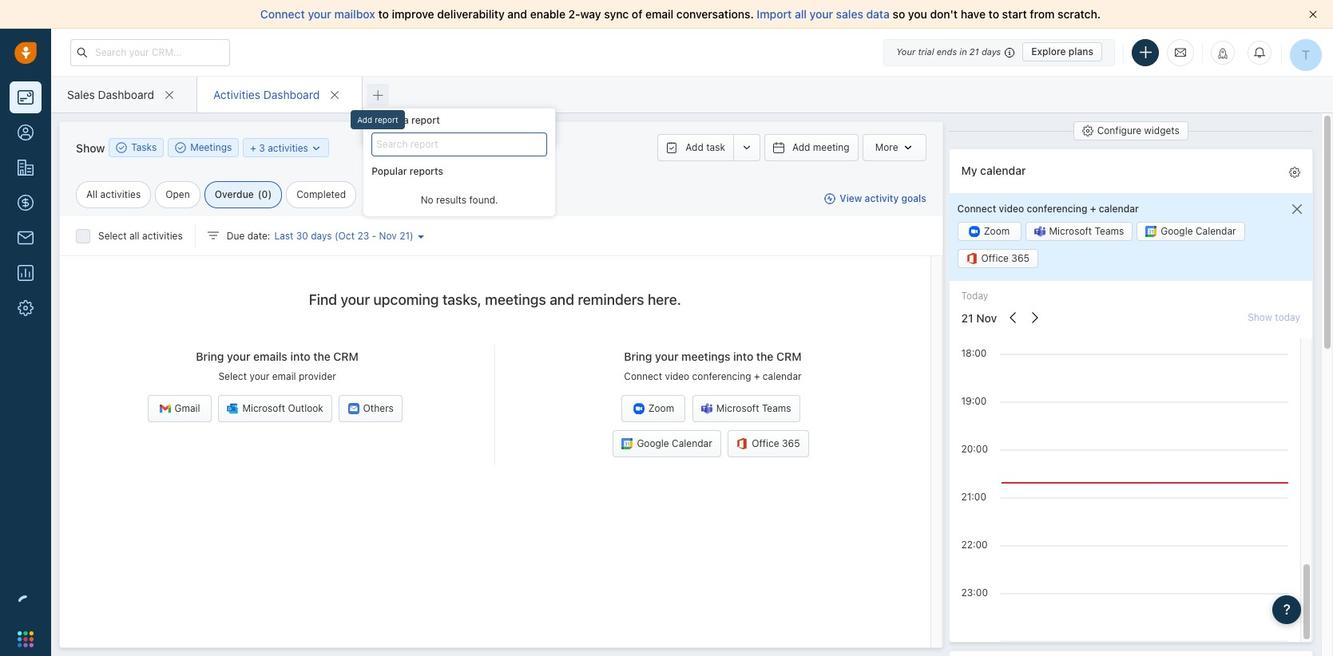 Task type: describe. For each thing, give the bounding box(es) containing it.
your for find your upcoming tasks, meetings and reminders here.
[[341, 292, 370, 308]]

1 horizontal spatial calendar
[[980, 163, 1026, 177]]

import all your sales data link
[[757, 7, 893, 21]]

2 vertical spatial 21
[[962, 311, 974, 325]]

google for leftmost zoom button
[[637, 438, 669, 450]]

add task
[[686, 141, 725, 153]]

your
[[897, 46, 916, 57]]

0 horizontal spatial and
[[508, 7, 527, 21]]

so
[[893, 7, 905, 21]]

dashboard for activities dashboard
[[263, 87, 320, 101]]

last
[[274, 230, 294, 242]]

google calendar button for leftmost zoom button's microsoft teams button
[[613, 431, 721, 458]]

popular reports
[[372, 166, 443, 178]]

today
[[962, 290, 989, 302]]

of
[[632, 7, 643, 21]]

microsoft teams button for leftmost zoom button
[[693, 396, 800, 423]]

explore plans
[[1032, 46, 1094, 58]]

0 horizontal spatial days
[[311, 230, 332, 242]]

22:00
[[962, 539, 988, 551]]

last 30 days ( oct 23 - nov 21 )
[[274, 230, 414, 242]]

add meeting
[[793, 141, 850, 153]]

no
[[421, 194, 434, 206]]

sales
[[836, 7, 864, 21]]

meetings
[[190, 142, 232, 154]]

open
[[166, 189, 190, 201]]

the for meetings
[[757, 350, 774, 364]]

no results found.
[[421, 194, 498, 206]]

0
[[262, 189, 268, 201]]

0 vertical spatial video
[[999, 203, 1024, 215]]

2 horizontal spatial +
[[1090, 203, 1097, 215]]

23
[[357, 230, 369, 242]]

others
[[363, 403, 394, 415]]

into for meetings
[[734, 350, 754, 364]]

due date:
[[227, 230, 270, 242]]

2 horizontal spatial microsoft
[[1049, 226, 1092, 238]]

explore
[[1032, 46, 1066, 58]]

0 vertical spatial 21
[[970, 46, 979, 57]]

find your upcoming tasks, meetings and reminders here.
[[309, 292, 681, 308]]

you
[[908, 7, 928, 21]]

into for emails
[[290, 350, 311, 364]]

office for leftmost zoom button
[[752, 438, 780, 450]]

select for select all activities
[[98, 230, 127, 242]]

sales
[[67, 87, 95, 101]]

my
[[962, 163, 978, 177]]

video inside bring your meetings into the crm connect video conferencing + calendar
[[665, 371, 690, 383]]

gmail
[[175, 403, 200, 415]]

your trial ends in 21 days
[[897, 46, 1001, 57]]

office 365 button for leftmost zoom button's microsoft teams button
[[728, 431, 809, 458]]

18:00
[[962, 347, 987, 359]]

widgets
[[1145, 125, 1180, 137]]

enable
[[530, 7, 566, 21]]

deliverability
[[437, 7, 505, 21]]

teams for leftmost zoom button
[[762, 403, 791, 415]]

0 vertical spatial conferencing
[[1027, 203, 1088, 215]]

dashboard for sales dashboard
[[98, 87, 154, 101]]

outlook
[[288, 403, 323, 415]]

results
[[436, 194, 467, 206]]

connect for connect your mailbox to improve deliverability and enable 2-way sync of email conversations. import all your sales data so you don't have to start from scratch.
[[260, 7, 305, 21]]

meeting
[[813, 141, 850, 153]]

0 horizontal spatial zoom button
[[622, 396, 686, 423]]

0 horizontal spatial all
[[129, 230, 140, 242]]

show
[[76, 141, 105, 155]]

select a report
[[372, 114, 440, 126]]

freshworks switcher image
[[18, 632, 34, 648]]

microsoft teams for leftmost zoom button
[[717, 403, 791, 415]]

activities for all
[[142, 230, 183, 242]]

sync
[[604, 7, 629, 21]]

1 report from the left
[[411, 114, 440, 126]]

the for emails
[[313, 350, 331, 364]]

+ 3 activities link
[[250, 140, 322, 155]]

mailbox
[[334, 7, 375, 21]]

crm for bring your emails into the crm
[[334, 350, 359, 364]]

your for bring your meetings into the crm connect video conferencing + calendar
[[655, 350, 679, 364]]

google for the top zoom button
[[1161, 226, 1193, 238]]

office 365 for leftmost zoom button's microsoft teams button
[[752, 438, 800, 450]]

select all activities
[[98, 230, 183, 242]]

microsoft teams for the top zoom button
[[1049, 226, 1124, 238]]

tasks
[[131, 142, 157, 154]]

date:
[[247, 230, 270, 242]]

others button
[[339, 396, 403, 423]]

zoom for the top zoom button
[[984, 226, 1010, 238]]

+ inside bring your meetings into the crm connect video conferencing + calendar
[[754, 371, 760, 383]]

-
[[372, 230, 376, 242]]

trial
[[918, 46, 934, 57]]

0 vertical spatial zoom button
[[958, 222, 1022, 242]]

import
[[757, 7, 792, 21]]

1 vertical spatial )
[[410, 230, 414, 242]]

conversations.
[[677, 7, 754, 21]]

add meeting button
[[765, 134, 859, 161]]

in
[[960, 46, 967, 57]]

add report button
[[351, 83, 405, 133]]

data
[[867, 7, 890, 21]]

view
[[840, 193, 862, 205]]

21:00
[[962, 491, 987, 503]]

here.
[[648, 292, 681, 308]]

2 to from the left
[[989, 7, 1000, 21]]

start
[[1002, 7, 1027, 21]]

sales dashboard
[[67, 87, 154, 101]]

goals
[[902, 193, 927, 205]]

popular
[[372, 166, 407, 178]]

1 vertical spatial (
[[335, 230, 338, 242]]

improve
[[392, 7, 434, 21]]

close image
[[1310, 10, 1318, 18]]

calendar for leftmost zoom button
[[672, 438, 713, 450]]

configure widgets
[[1098, 125, 1180, 137]]

0 vertical spatial (
[[258, 189, 262, 201]]

+ 3 activities button
[[243, 138, 329, 157]]



Task type: locate. For each thing, give the bounding box(es) containing it.
reminders
[[578, 292, 644, 308]]

bring your meetings into the crm connect video conferencing + calendar
[[624, 350, 802, 383]]

1 into from the left
[[290, 350, 311, 364]]

0 horizontal spatial add
[[357, 115, 373, 124]]

your left mailbox
[[308, 7, 331, 21]]

2 the from the left
[[757, 350, 774, 364]]

crm inside the bring your emails into the crm select your email provider
[[334, 350, 359, 364]]

21 right -
[[400, 230, 410, 242]]

Search your CRM... text field
[[70, 39, 230, 66]]

2 report from the left
[[375, 115, 399, 124]]

activities down the open
[[142, 230, 183, 242]]

find
[[309, 292, 337, 308]]

activities dashboard
[[213, 87, 320, 101]]

calendar for the top zoom button
[[1196, 226, 1237, 238]]

your down emails
[[250, 371, 270, 383]]

1 vertical spatial google calendar button
[[613, 431, 721, 458]]

report inside tooltip
[[375, 115, 399, 124]]

1 horizontal spatial office 365
[[982, 253, 1030, 265]]

teams
[[1095, 226, 1124, 238], [762, 403, 791, 415]]

1 horizontal spatial crm
[[777, 350, 802, 364]]

a
[[403, 114, 409, 126]]

microsoft left outlook
[[242, 403, 285, 415]]

0 horizontal spatial +
[[250, 142, 256, 154]]

1 horizontal spatial into
[[734, 350, 754, 364]]

crm
[[334, 350, 359, 364], [777, 350, 802, 364]]

task
[[706, 141, 725, 153]]

0 vertical spatial connect
[[260, 7, 305, 21]]

microsoft down bring your meetings into the crm connect video conferencing + calendar
[[717, 403, 759, 415]]

1 horizontal spatial connect
[[624, 371, 662, 383]]

view activity goals link
[[825, 192, 927, 206]]

to left start
[[989, 7, 1000, 21]]

your for connect your mailbox to improve deliverability and enable 2-way sync of email conversations. import all your sales data so you don't have to start from scratch.
[[308, 7, 331, 21]]

2 into from the left
[[734, 350, 754, 364]]

office 365 for microsoft teams button corresponding to the top zoom button
[[982, 253, 1030, 265]]

all
[[795, 7, 807, 21], [129, 230, 140, 242]]

( left 23 on the left of page
[[335, 230, 338, 242]]

office
[[982, 253, 1009, 265], [752, 438, 780, 450]]

2 crm from the left
[[777, 350, 802, 364]]

1 vertical spatial 21
[[400, 230, 410, 242]]

your right the find
[[341, 292, 370, 308]]

calendar
[[1196, 226, 1237, 238], [672, 438, 713, 450]]

select for select a report
[[372, 114, 401, 126]]

+ inside button
[[250, 142, 256, 154]]

found.
[[469, 194, 498, 206]]

1 vertical spatial office 365
[[752, 438, 800, 450]]

0 vertical spatial office 365 button
[[958, 250, 1039, 269]]

2 bring from the left
[[624, 350, 652, 364]]

0 horizontal spatial nov
[[379, 230, 397, 242]]

more
[[875, 141, 899, 153]]

2 horizontal spatial activities
[[268, 142, 308, 154]]

1 vertical spatial email
[[272, 371, 296, 383]]

emails
[[253, 350, 288, 364]]

0 vertical spatial meetings
[[485, 292, 546, 308]]

21 down the today
[[962, 311, 974, 325]]

dashboard
[[98, 87, 154, 101], [263, 87, 320, 101]]

microsoft teams button down the connect video conferencing + calendar
[[1026, 222, 1133, 242]]

0 horizontal spatial to
[[378, 7, 389, 21]]

0 horizontal spatial microsoft teams button
[[693, 396, 800, 423]]

0 horizontal spatial google
[[637, 438, 669, 450]]

0 horizontal spatial microsoft
[[242, 403, 285, 415]]

2 vertical spatial +
[[754, 371, 760, 383]]

0 vertical spatial days
[[982, 46, 1001, 57]]

activities
[[213, 87, 260, 101]]

1 horizontal spatial nov
[[977, 311, 997, 325]]

dashboard right sales
[[98, 87, 154, 101]]

1 vertical spatial calendar
[[1099, 203, 1139, 215]]

microsoft outlook button
[[218, 396, 332, 423]]

the inside the bring your emails into the crm select your email provider
[[313, 350, 331, 364]]

gmail button
[[148, 396, 212, 423]]

1 vertical spatial zoom button
[[622, 396, 686, 423]]

teams for the top zoom button
[[1095, 226, 1124, 238]]

connect your mailbox to improve deliverability and enable 2-way sync of email conversations. import all your sales data so you don't have to start from scratch.
[[260, 7, 1101, 21]]

1 the from the left
[[313, 350, 331, 364]]

1 horizontal spatial google calendar
[[1161, 226, 1237, 238]]

your left 'sales'
[[810, 7, 833, 21]]

activities right all
[[100, 189, 141, 201]]

1 horizontal spatial dashboard
[[263, 87, 320, 101]]

1 vertical spatial meetings
[[682, 350, 731, 364]]

add inside the add report tooltip
[[357, 115, 373, 124]]

0 vertical spatial select
[[372, 114, 401, 126]]

connect video conferencing + calendar
[[958, 203, 1139, 215]]

+
[[250, 142, 256, 154], [1090, 203, 1097, 215], [754, 371, 760, 383]]

add inside add meeting button
[[793, 141, 811, 153]]

completed
[[297, 189, 346, 201]]

0 vertical spatial teams
[[1095, 226, 1124, 238]]

1 vertical spatial zoom
[[649, 403, 674, 415]]

plans
[[1069, 46, 1094, 58]]

microsoft outlook
[[242, 403, 323, 415]]

your
[[308, 7, 331, 21], [810, 7, 833, 21], [341, 292, 370, 308], [227, 350, 250, 364], [655, 350, 679, 364], [250, 371, 270, 383]]

1 horizontal spatial calendar
[[1196, 226, 1237, 238]]

1 horizontal spatial and
[[550, 292, 574, 308]]

365 for leftmost zoom button's microsoft teams button
[[782, 438, 800, 450]]

report left the a
[[375, 115, 399, 124]]

1 vertical spatial office
[[752, 438, 780, 450]]

provider
[[299, 371, 336, 383]]

connect for connect video conferencing + calendar
[[958, 203, 997, 215]]

zoom button down bring your meetings into the crm connect video conferencing + calendar
[[622, 396, 686, 423]]

the inside bring your meetings into the crm connect video conferencing + calendar
[[757, 350, 774, 364]]

0 horizontal spatial select
[[98, 230, 127, 242]]

1 vertical spatial and
[[550, 292, 574, 308]]

0 vertical spatial microsoft teams
[[1049, 226, 1124, 238]]

2 dashboard from the left
[[263, 87, 320, 101]]

2 vertical spatial connect
[[624, 371, 662, 383]]

microsoft teams button for the top zoom button
[[1026, 222, 1133, 242]]

microsoft inside 'button'
[[242, 403, 285, 415]]

your left emails
[[227, 350, 250, 364]]

20:00
[[962, 443, 988, 455]]

30
[[296, 230, 308, 242]]

0 horizontal spatial activities
[[100, 189, 141, 201]]

conferencing
[[1027, 203, 1088, 215], [692, 371, 752, 383]]

activity
[[865, 193, 899, 205]]

2 horizontal spatial select
[[372, 114, 401, 126]]

zoom for leftmost zoom button
[[649, 403, 674, 415]]

bring down 'here.'
[[624, 350, 652, 364]]

microsoft teams button
[[1026, 222, 1133, 242], [693, 396, 800, 423]]

microsoft teams down the connect video conferencing + calendar
[[1049, 226, 1124, 238]]

zoom down the connect video conferencing + calendar
[[984, 226, 1010, 238]]

1 dashboard from the left
[[98, 87, 154, 101]]

video down 'here.'
[[665, 371, 690, 383]]

connect inside bring your meetings into the crm connect video conferencing + calendar
[[624, 371, 662, 383]]

21
[[970, 46, 979, 57], [400, 230, 410, 242], [962, 311, 974, 325]]

bring for bring your emails into the crm
[[196, 350, 224, 364]]

23:00
[[962, 587, 988, 599]]

0 horizontal spatial dashboard
[[98, 87, 154, 101]]

1 horizontal spatial +
[[754, 371, 760, 383]]

microsoft
[[1049, 226, 1092, 238], [242, 403, 285, 415], [717, 403, 759, 415]]

19:00
[[962, 395, 987, 407]]

dashboard up + 3 activities link
[[263, 87, 320, 101]]

0 horizontal spatial google calendar
[[637, 438, 713, 450]]

add for add task
[[686, 141, 704, 153]]

1 horizontal spatial microsoft
[[717, 403, 759, 415]]

google calendar button for microsoft teams button corresponding to the top zoom button
[[1137, 222, 1245, 242]]

microsoft for bring your emails into the crm
[[242, 403, 285, 415]]

21 right the in
[[970, 46, 979, 57]]

your for bring your emails into the crm select your email provider
[[227, 350, 250, 364]]

add report
[[357, 115, 399, 124]]

office 365 button for microsoft teams button corresponding to the top zoom button
[[958, 250, 1039, 269]]

all right import
[[795, 7, 807, 21]]

connect
[[260, 7, 305, 21], [958, 203, 997, 215], [624, 371, 662, 383]]

1 horizontal spatial conferencing
[[1027, 203, 1088, 215]]

2 vertical spatial calendar
[[763, 371, 802, 383]]

microsoft teams
[[1049, 226, 1124, 238], [717, 403, 791, 415]]

select left the a
[[372, 114, 401, 126]]

all
[[86, 189, 98, 201]]

all activities
[[86, 189, 141, 201]]

bring your emails into the crm select your email provider
[[196, 350, 359, 383]]

0 horizontal spatial 365
[[782, 438, 800, 450]]

bring up gmail
[[196, 350, 224, 364]]

add for add meeting
[[793, 141, 811, 153]]

video down the my calendar
[[999, 203, 1024, 215]]

1 vertical spatial office 365 button
[[728, 431, 809, 458]]

1 vertical spatial all
[[129, 230, 140, 242]]

1 vertical spatial microsoft teams button
[[693, 396, 800, 423]]

from
[[1030, 7, 1055, 21]]

add left meeting
[[793, 141, 811, 153]]

( right overdue
[[258, 189, 262, 201]]

microsoft for bring your meetings into the crm
[[717, 403, 759, 415]]

connect down 'here.'
[[624, 371, 662, 383]]

due
[[227, 230, 245, 242]]

your down 'here.'
[[655, 350, 679, 364]]

days
[[982, 46, 1001, 57], [311, 230, 332, 242]]

1 horizontal spatial teams
[[1095, 226, 1124, 238]]

report right the a
[[411, 114, 440, 126]]

365 for microsoft teams button corresponding to the top zoom button
[[1012, 253, 1030, 265]]

google calendar for google calendar button for microsoft teams button corresponding to the top zoom button
[[1161, 226, 1237, 238]]

select inside the bring your emails into the crm select your email provider
[[218, 371, 247, 383]]

configure
[[1098, 125, 1142, 137]]

google calendar for google calendar button for leftmost zoom button's microsoft teams button
[[637, 438, 713, 450]]

don't
[[930, 7, 958, 21]]

into inside the bring your emails into the crm select your email provider
[[290, 350, 311, 364]]

0 horizontal spatial video
[[665, 371, 690, 383]]

+ 3 activities
[[250, 142, 308, 154]]

way
[[580, 7, 601, 21]]

calendar inside bring your meetings into the crm connect video conferencing + calendar
[[763, 371, 802, 383]]

add
[[357, 115, 373, 124], [686, 141, 704, 153], [793, 141, 811, 153]]

days right 30
[[311, 230, 332, 242]]

365
[[1012, 253, 1030, 265], [782, 438, 800, 450]]

0 horizontal spatial office 365 button
[[728, 431, 809, 458]]

crm inside bring your meetings into the crm connect video conferencing + calendar
[[777, 350, 802, 364]]

0 vertical spatial )
[[268, 189, 272, 201]]

1 horizontal spatial (
[[335, 230, 338, 242]]

email inside the bring your emails into the crm select your email provider
[[272, 371, 296, 383]]

overdue
[[215, 189, 254, 201]]

1 vertical spatial select
[[98, 230, 127, 242]]

0 horizontal spatial zoom
[[649, 403, 674, 415]]

1 horizontal spatial office
[[982, 253, 1009, 265]]

reports
[[410, 166, 443, 178]]

activities inside + 3 activities link
[[268, 142, 308, 154]]

0 horizontal spatial email
[[272, 371, 296, 383]]

video
[[999, 203, 1024, 215], [665, 371, 690, 383]]

0 horizontal spatial )
[[268, 189, 272, 201]]

to right mailbox
[[378, 7, 389, 21]]

add report tooltip
[[351, 110, 405, 133]]

1 horizontal spatial meetings
[[682, 350, 731, 364]]

zoom down bring your meetings into the crm connect video conferencing + calendar
[[649, 403, 674, 415]]

1 bring from the left
[[196, 350, 224, 364]]

2 horizontal spatial connect
[[958, 203, 997, 215]]

explore plans link
[[1023, 42, 1103, 62]]

1 vertical spatial activities
[[100, 189, 141, 201]]

office for the top zoom button
[[982, 253, 1009, 265]]

zoom
[[984, 226, 1010, 238], [649, 403, 674, 415]]

3
[[259, 142, 265, 154]]

crm for bring your meetings into the crm
[[777, 350, 802, 364]]

activities for 3
[[268, 142, 308, 154]]

google calendar
[[1161, 226, 1237, 238], [637, 438, 713, 450]]

nov
[[379, 230, 397, 242], [977, 311, 997, 325]]

1 horizontal spatial bring
[[624, 350, 652, 364]]

add inside add task "button"
[[686, 141, 704, 153]]

activities right "3"
[[268, 142, 308, 154]]

meetings inside bring your meetings into the crm connect video conferencing + calendar
[[682, 350, 731, 364]]

0 vertical spatial all
[[795, 7, 807, 21]]

bring inside the bring your emails into the crm select your email provider
[[196, 350, 224, 364]]

your inside bring your meetings into the crm connect video conferencing + calendar
[[655, 350, 679, 364]]

connect down my
[[958, 203, 997, 215]]

nov right -
[[379, 230, 397, 242]]

days right the in
[[982, 46, 1001, 57]]

add left the a
[[357, 115, 373, 124]]

office 365
[[982, 253, 1030, 265], [752, 438, 800, 450]]

Search report search field
[[372, 132, 547, 156]]

have
[[961, 7, 986, 21]]

send email image
[[1175, 45, 1187, 59]]

teams down the connect video conferencing + calendar
[[1095, 226, 1124, 238]]

1 vertical spatial video
[[665, 371, 690, 383]]

1 vertical spatial google calendar
[[637, 438, 713, 450]]

1 horizontal spatial report
[[411, 114, 440, 126]]

conferencing inside bring your meetings into the crm connect video conferencing + calendar
[[692, 371, 752, 383]]

google
[[1161, 226, 1193, 238], [637, 438, 669, 450]]

0 vertical spatial google calendar
[[1161, 226, 1237, 238]]

0 horizontal spatial crm
[[334, 350, 359, 364]]

1 crm from the left
[[334, 350, 359, 364]]

1 vertical spatial days
[[311, 230, 332, 242]]

select down all activities
[[98, 230, 127, 242]]

bring inside bring your meetings into the crm connect video conferencing + calendar
[[624, 350, 652, 364]]

overdue ( 0 )
[[215, 189, 272, 201]]

) right overdue
[[268, 189, 272, 201]]

down image
[[311, 143, 322, 154]]

0 horizontal spatial bring
[[196, 350, 224, 364]]

ends
[[937, 46, 957, 57]]

0 horizontal spatial office
[[752, 438, 780, 450]]

0 vertical spatial email
[[646, 7, 674, 21]]

zoom button down the my calendar
[[958, 222, 1022, 242]]

0 vertical spatial google calendar button
[[1137, 222, 1245, 242]]

2 horizontal spatial calendar
[[1099, 203, 1139, 215]]

) right -
[[410, 230, 414, 242]]

1 vertical spatial nov
[[977, 311, 997, 325]]

into inside bring your meetings into the crm connect video conferencing + calendar
[[734, 350, 754, 364]]

0 vertical spatial google
[[1161, 226, 1193, 238]]

1 horizontal spatial zoom button
[[958, 222, 1022, 242]]

activities
[[268, 142, 308, 154], [100, 189, 141, 201], [142, 230, 183, 242]]

more button
[[863, 134, 927, 161], [863, 134, 927, 161]]

nov down the today
[[977, 311, 997, 325]]

0 horizontal spatial the
[[313, 350, 331, 364]]

google calendar button
[[1137, 222, 1245, 242], [613, 431, 721, 458]]

connect left mailbox
[[260, 7, 305, 21]]

1 horizontal spatial days
[[982, 46, 1001, 57]]

bring for bring your meetings into the crm
[[624, 350, 652, 364]]

upcoming
[[374, 292, 439, 308]]

2 vertical spatial select
[[218, 371, 247, 383]]

1 horizontal spatial microsoft teams button
[[1026, 222, 1133, 242]]

all down all activities
[[129, 230, 140, 242]]

scratch.
[[1058, 7, 1101, 21]]

0 horizontal spatial connect
[[260, 7, 305, 21]]

and left reminders at the top of page
[[550, 292, 574, 308]]

my calendar
[[962, 163, 1026, 177]]

1 horizontal spatial video
[[999, 203, 1024, 215]]

0 vertical spatial calendar
[[980, 163, 1026, 177]]

email right of
[[646, 7, 674, 21]]

1 vertical spatial calendar
[[672, 438, 713, 450]]

21 nov
[[962, 311, 997, 325]]

1 vertical spatial conferencing
[[692, 371, 752, 383]]

1 horizontal spatial activities
[[142, 230, 183, 242]]

0 vertical spatial nov
[[379, 230, 397, 242]]

add left task at the top right of page
[[686, 141, 704, 153]]

1 to from the left
[[378, 7, 389, 21]]

0 horizontal spatial calendar
[[672, 438, 713, 450]]

microsoft teams down bring your meetings into the crm connect video conferencing + calendar
[[717, 403, 791, 415]]

email down emails
[[272, 371, 296, 383]]

teams down bring your meetings into the crm connect video conferencing + calendar
[[762, 403, 791, 415]]

microsoft down the connect video conferencing + calendar
[[1049, 226, 1092, 238]]

and
[[508, 7, 527, 21], [550, 292, 574, 308]]

microsoft teams button down bring your meetings into the crm connect video conferencing + calendar
[[693, 396, 800, 423]]

0 vertical spatial 365
[[1012, 253, 1030, 265]]

1 horizontal spatial microsoft teams
[[1049, 226, 1124, 238]]

1 horizontal spatial email
[[646, 7, 674, 21]]

select up microsoft outlook 'button'
[[218, 371, 247, 383]]

and left enable
[[508, 7, 527, 21]]

office 365 button
[[958, 250, 1039, 269], [728, 431, 809, 458]]

add for add report
[[357, 115, 373, 124]]



Task type: vqa. For each thing, say whether or not it's contained in the screenshot.
Add meeting button
yes



